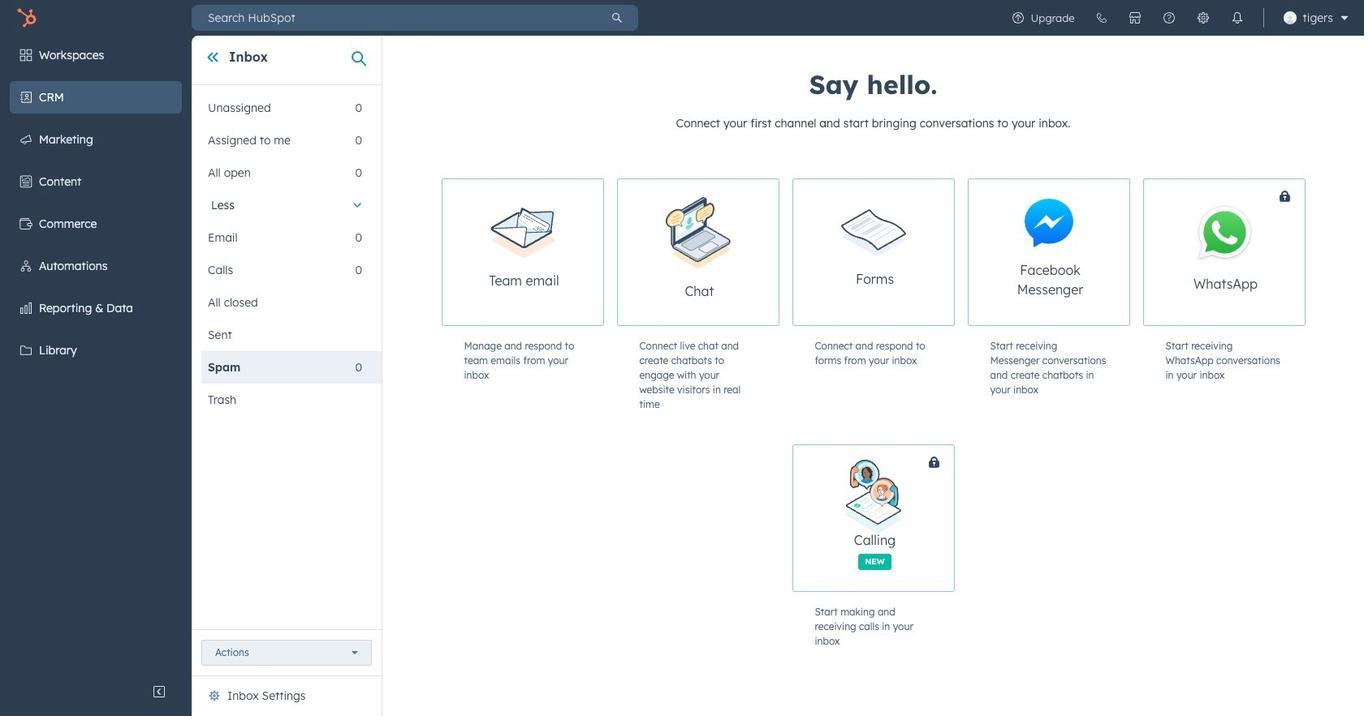 Task type: locate. For each thing, give the bounding box(es) containing it.
menu
[[1001, 0, 1354, 36], [0, 36, 192, 676]]

settings image
[[1196, 11, 1209, 24]]

1 horizontal spatial menu
[[1001, 0, 1354, 36]]

None checkbox
[[441, 179, 604, 326], [617, 179, 779, 326], [792, 179, 954, 326], [967, 179, 1130, 326], [1143, 179, 1364, 326], [792, 445, 1015, 593], [441, 179, 604, 326], [617, 179, 779, 326], [792, 179, 954, 326], [967, 179, 1130, 326], [1143, 179, 1364, 326], [792, 445, 1015, 593]]

notifications image
[[1231, 11, 1244, 24]]

0 horizontal spatial menu
[[0, 36, 192, 676]]



Task type: vqa. For each thing, say whether or not it's contained in the screenshot.
HOWARD N/A icon
yes



Task type: describe. For each thing, give the bounding box(es) containing it.
Search HubSpot search field
[[192, 5, 596, 31]]

marketplaces image
[[1128, 11, 1141, 24]]

howard n/a image
[[1283, 11, 1296, 24]]

help image
[[1162, 11, 1175, 24]]



